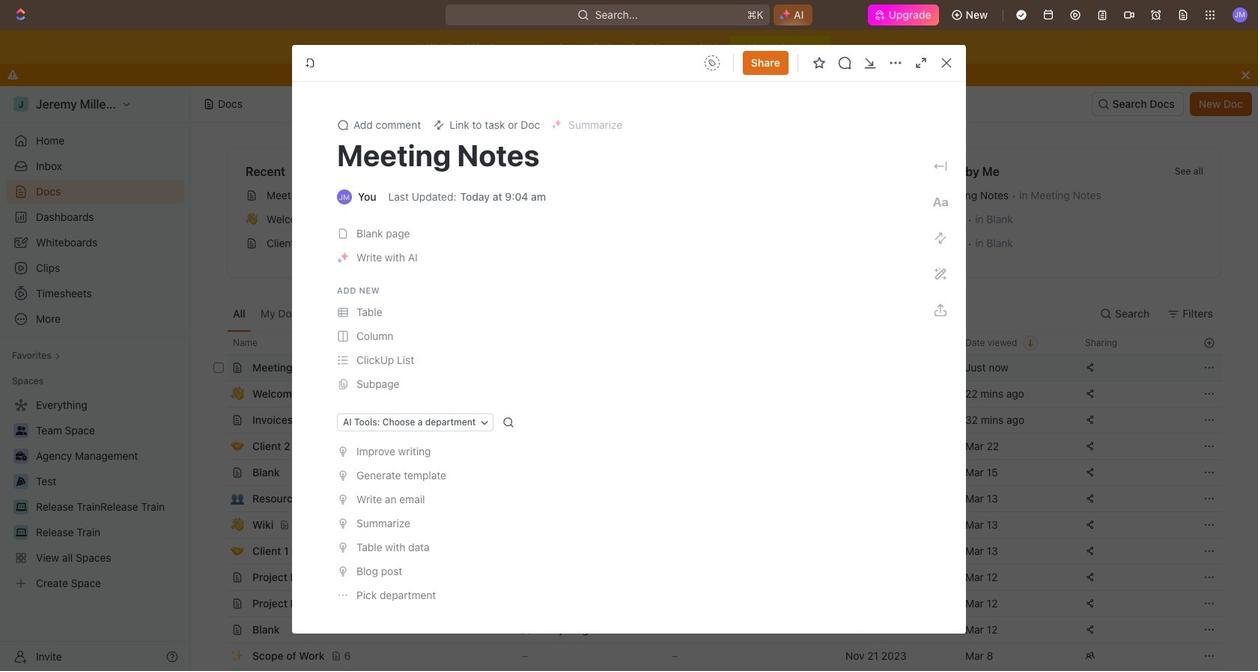 Task type: locate. For each thing, give the bounding box(es) containing it.
cell
[[210, 381, 227, 407], [210, 408, 227, 433], [210, 434, 227, 459], [210, 486, 227, 512], [210, 512, 227, 538], [210, 539, 227, 564], [210, 565, 227, 590], [210, 591, 227, 616], [210, 617, 227, 643], [210, 643, 227, 669]]

4 cell from the top
[[210, 486, 227, 512]]

tab list
[[227, 296, 598, 331]]

table
[[210, 331, 1223, 671]]

sidebar navigation
[[0, 86, 191, 671]]

7 cell from the top
[[210, 565, 227, 590]]

tree
[[6, 393, 184, 596]]

1 cell from the top
[[210, 381, 227, 407]]

tree inside sidebar "navigation"
[[6, 393, 184, 596]]

dropdown menu image
[[700, 51, 724, 75]]

9 cell from the top
[[210, 617, 227, 643]]

column header
[[210, 331, 227, 355]]

row
[[210, 331, 1223, 355], [210, 354, 1223, 381], [210, 381, 1223, 408], [210, 407, 1223, 434], [210, 433, 1223, 460], [227, 459, 1223, 486], [210, 485, 1223, 512], [210, 512, 1223, 539], [210, 538, 1223, 565], [210, 564, 1223, 591], [210, 590, 1223, 617], [210, 616, 1223, 643], [210, 643, 1223, 670]]

8 cell from the top
[[210, 591, 227, 616]]

2 cell from the top
[[210, 408, 227, 433]]

10 cell from the top
[[210, 643, 227, 669]]



Task type: vqa. For each thing, say whether or not it's contained in the screenshot.
'workspace'
no



Task type: describe. For each thing, give the bounding box(es) containing it.
5 cell from the top
[[210, 512, 227, 538]]

3 cell from the top
[[210, 434, 227, 459]]

6 cell from the top
[[210, 539, 227, 564]]



